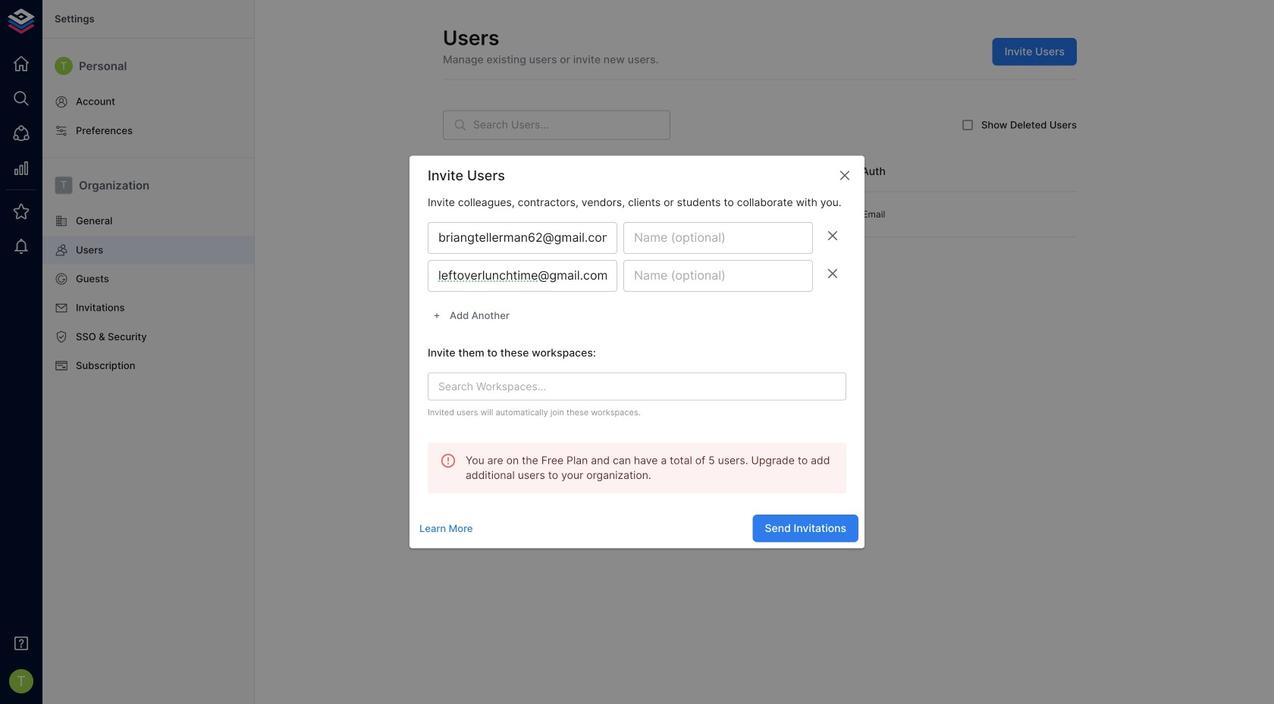 Task type: locate. For each thing, give the bounding box(es) containing it.
alert
[[428, 443, 847, 494]]

Search Users... text field
[[473, 110, 671, 140]]

dialog
[[410, 156, 865, 549]]

Name (optional) text field
[[624, 260, 813, 292]]

Email Address text field
[[428, 222, 618, 254]]



Task type: vqa. For each thing, say whether or not it's contained in the screenshot.
Bookmark image
no



Task type: describe. For each thing, give the bounding box(es) containing it.
Email Address text field
[[428, 260, 618, 292]]

Name (optional) text field
[[624, 222, 813, 254]]

Search Workspaces... text field
[[432, 377, 817, 396]]



